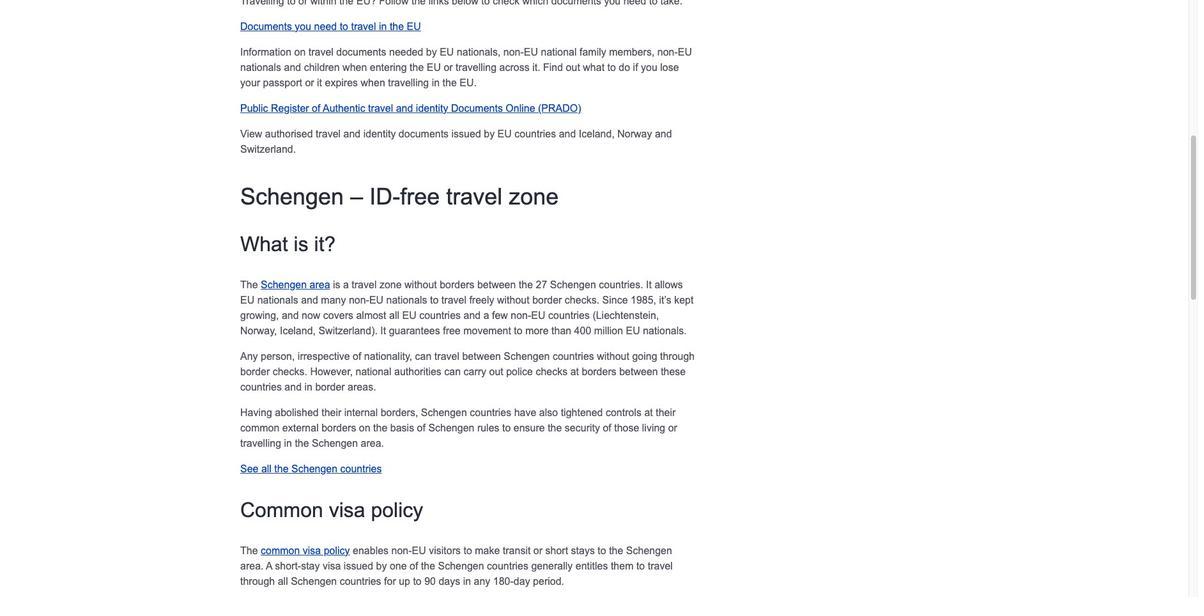 Task type: locate. For each thing, give the bounding box(es) containing it.
area. inside having abolished their internal borders, schengen countries have also tightened controls at their common external borders on the basis of schengen rules to ensure the security of those living or travelling in the schengen area.
[[361, 438, 384, 449]]

nationals
[[240, 62, 281, 73], [257, 295, 298, 305], [386, 295, 427, 305]]

2 vertical spatial travelling
[[240, 438, 281, 449]]

2 horizontal spatial without
[[597, 351, 630, 362]]

zone
[[509, 183, 559, 210], [380, 279, 402, 290]]

1 the from the top
[[240, 279, 258, 290]]

1 vertical spatial area.
[[240, 560, 264, 571]]

0 vertical spatial a
[[343, 279, 349, 290]]

your
[[240, 77, 260, 88]]

90
[[425, 576, 436, 587]]

borders
[[440, 279, 475, 290], [582, 366, 617, 377], [322, 422, 356, 433]]

or inside enables non-eu visitors to make transit or short stays to the schengen area. a short-stay visa issued by one of the schengen countries generally entitles them to travel through all schengen countries for up to 90 days in any 180-day period.
[[534, 545, 543, 556]]

however,
[[310, 366, 353, 377]]

1 horizontal spatial a
[[484, 310, 489, 321]]

their up living
[[656, 407, 676, 418]]

0 vertical spatial when
[[343, 62, 367, 73]]

them
[[611, 560, 634, 571]]

2 horizontal spatial all
[[389, 310, 400, 321]]

eu.
[[460, 77, 477, 88]]

2 horizontal spatial border
[[533, 295, 562, 305]]

0 horizontal spatial can
[[415, 351, 432, 362]]

in inside enables non-eu visitors to make transit or short stays to the schengen area. a short-stay visa issued by one of the schengen countries generally entitles them to travel through all schengen countries for up to 90 days in any 180-day period.
[[463, 576, 471, 587]]

0 horizontal spatial through
[[240, 576, 275, 587]]

1 horizontal spatial all
[[278, 576, 288, 587]]

0 horizontal spatial all
[[261, 463, 272, 474]]

and down freely
[[464, 310, 481, 321]]

eu
[[407, 21, 421, 32], [440, 47, 454, 57], [524, 47, 538, 57], [678, 47, 692, 57], [427, 62, 441, 73], [498, 128, 512, 139], [240, 295, 255, 305], [369, 295, 384, 305], [402, 310, 417, 321], [531, 310, 546, 321], [626, 325, 640, 336], [412, 545, 426, 556]]

0 horizontal spatial border
[[240, 366, 270, 377]]

0 vertical spatial border
[[533, 295, 562, 305]]

0 horizontal spatial it
[[381, 325, 386, 336]]

0 horizontal spatial you
[[295, 21, 311, 32]]

0 horizontal spatial area.
[[240, 560, 264, 571]]

to inside information on travel documents needed by eu nationals, non-eu national family members, non-eu nationals and children when entering the eu or travelling across it. find out what to do if you lose your passport or it expires when travelling in the eu.
[[608, 62, 616, 73]]

through up these on the bottom right of page
[[660, 351, 695, 362]]

area. inside enables non-eu visitors to make transit or short stays to the schengen area. a short-stay visa issued by one of the schengen countries generally entitles them to travel through all schengen countries for up to 90 days in any 180-day period.
[[240, 560, 264, 571]]

out
[[566, 62, 580, 73], [489, 366, 504, 377]]

0 horizontal spatial out
[[489, 366, 504, 377]]

or up public register of authentic travel and identity documents online (prado)
[[444, 62, 453, 73]]

without inside the any person, irrespective of nationality, can travel between schengen countries without going through border checks. however, national authorities can carry out police checks at borders between these countries and in border areas.
[[597, 351, 630, 362]]

checks.
[[565, 295, 600, 305], [273, 366, 307, 377]]

common visa policy
[[240, 498, 423, 521]]

documents inside 'view authorised travel and identity documents issued by eu countries and iceland, norway and switzerland.'
[[399, 128, 449, 139]]

1 horizontal spatial is
[[333, 279, 340, 290]]

at right checks
[[571, 366, 579, 377]]

travelling
[[456, 62, 497, 73], [388, 77, 429, 88], [240, 438, 281, 449]]

1 vertical spatial at
[[645, 407, 653, 418]]

the down external
[[295, 438, 309, 449]]

area. down internal
[[361, 438, 384, 449]]

nationals.
[[643, 325, 687, 336]]

by inside enables non-eu visitors to make transit or short stays to the schengen area. a short-stay visa issued by one of the schengen countries generally entitles them to travel through all schengen countries for up to 90 days in any 180-day period.
[[376, 560, 387, 571]]

travel inside information on travel documents needed by eu nationals, non-eu national family members, non-eu nationals and children when entering the eu or travelling across it. find out what to do if you lose your passport or it expires when travelling in the eu.
[[309, 47, 334, 57]]

policy left enables
[[324, 545, 350, 556]]

1 vertical spatial identity
[[364, 128, 396, 139]]

borders,
[[381, 407, 418, 418]]

0 vertical spatial at
[[571, 366, 579, 377]]

without up guarantees
[[405, 279, 437, 290]]

all inside enables non-eu visitors to make transit or short stays to the schengen area. a short-stay visa issued by one of the schengen countries generally entitles them to travel through all schengen countries for up to 90 days in any 180-day period.
[[278, 576, 288, 587]]

national up areas.
[[356, 366, 392, 377]]

at up living
[[645, 407, 653, 418]]

to right the need
[[340, 21, 348, 32]]

borders inside the is a travel zone without borders between the 27 schengen countries. it allows eu nationals and many non-eu nationals to travel freely without border checks. since 1985, it's kept growing, and now covers almost all eu countries and a few non-eu countries (liechtenstein, norway, iceland, switzerland). it guarantees free movement to more than 400 million eu nationals.
[[440, 279, 475, 290]]

for
[[384, 576, 396, 587]]

on down internal
[[359, 422, 371, 433]]

and up passport
[[284, 62, 301, 73]]

the left the basis
[[373, 422, 388, 433]]

1 horizontal spatial through
[[660, 351, 695, 362]]

0 horizontal spatial zone
[[380, 279, 402, 290]]

common
[[240, 422, 280, 433], [261, 545, 300, 556]]

travel inside 'view authorised travel and identity documents issued by eu countries and iceland, norway and switzerland.'
[[316, 128, 341, 139]]

eu down (liechtenstein,
[[626, 325, 640, 336]]

documents you need to travel in the eu
[[240, 21, 421, 32]]

schengen right 27
[[550, 279, 596, 290]]

days
[[439, 576, 460, 587]]

0 vertical spatial iceland,
[[579, 128, 615, 139]]

(liechtenstein,
[[593, 310, 659, 321]]

register
[[271, 103, 309, 114]]

0 vertical spatial issued
[[452, 128, 481, 139]]

person,
[[261, 351, 295, 362]]

1 vertical spatial through
[[240, 576, 275, 587]]

schengen up what is it? at the left of the page
[[240, 183, 344, 210]]

also
[[539, 407, 558, 418]]

0 vertical spatial common
[[240, 422, 280, 433]]

schengen – id-free travel zone
[[240, 183, 559, 210]]

on up children
[[294, 47, 306, 57]]

0 horizontal spatial travelling
[[240, 438, 281, 449]]

schengen up the them
[[626, 545, 672, 556]]

visa up enables
[[329, 498, 365, 521]]

0 vertical spatial documents
[[336, 47, 386, 57]]

countries up guarantees
[[419, 310, 461, 321]]

1 vertical spatial can
[[444, 366, 461, 377]]

checks. inside the is a travel zone without borders between the 27 schengen countries. it allows eu nationals and many non-eu nationals to travel freely without border checks. since 1985, it's kept growing, and now covers almost all eu countries and a few non-eu countries (liechtenstein, norway, iceland, switzerland). it guarantees free movement to more than 400 million eu nationals.
[[565, 295, 600, 305]]

travel up children
[[309, 47, 334, 57]]

1 vertical spatial without
[[497, 295, 530, 305]]

it up 1985,
[[646, 279, 652, 290]]

you
[[295, 21, 311, 32], [641, 62, 658, 73]]

travelling down nationals,
[[456, 62, 497, 73]]

and left 'now'
[[282, 310, 299, 321]]

eu up guarantees
[[402, 310, 417, 321]]

0 vertical spatial is
[[294, 233, 309, 256]]

0 vertical spatial on
[[294, 47, 306, 57]]

0 horizontal spatial their
[[322, 407, 342, 418]]

issued down eu.
[[452, 128, 481, 139]]

0 vertical spatial by
[[426, 47, 437, 57]]

0 horizontal spatial documents
[[336, 47, 386, 57]]

identity down public register of authentic travel and identity documents online (prado) link
[[364, 128, 396, 139]]

1 horizontal spatial out
[[566, 62, 580, 73]]

1 horizontal spatial identity
[[416, 103, 448, 114]]

1 vertical spatial documents
[[399, 128, 449, 139]]

the up the them
[[609, 545, 624, 556]]

1 horizontal spatial can
[[444, 366, 461, 377]]

2 the from the top
[[240, 545, 258, 556]]

0 vertical spatial policy
[[371, 498, 423, 521]]

eu inside enables non-eu visitors to make transit or short stays to the schengen area. a short-stay visa issued by one of the schengen countries generally entitles them to travel through all schengen countries for up to 90 days in any 180-day period.
[[412, 545, 426, 556]]

the schengen area
[[240, 279, 330, 290]]

0 horizontal spatial is
[[294, 233, 309, 256]]

is up the "many" at the left of the page
[[333, 279, 340, 290]]

countries inside 'view authorised travel and identity documents issued by eu countries and iceland, norway and switzerland.'
[[515, 128, 556, 139]]

to right 'rules' at the bottom of the page
[[502, 422, 511, 433]]

and inside information on travel documents needed by eu nationals, non-eu national family members, non-eu nationals and children when entering the eu or travelling across it. find out what to do if you lose your passport or it expires when travelling in the eu.
[[284, 62, 301, 73]]

1 horizontal spatial by
[[426, 47, 437, 57]]

countries up 180-
[[487, 560, 529, 571]]

nationals up guarantees
[[386, 295, 427, 305]]

ensure
[[514, 422, 545, 433]]

1 horizontal spatial without
[[497, 295, 530, 305]]

area
[[310, 279, 330, 290]]

through inside the any person, irrespective of nationality, can travel between schengen countries without going through border checks. however, national authorities can carry out police checks at borders between these countries and in border areas.
[[660, 351, 695, 362]]

see
[[240, 463, 259, 474]]

0 vertical spatial all
[[389, 310, 400, 321]]

to left make
[[464, 545, 472, 556]]

is
[[294, 233, 309, 256], [333, 279, 340, 290]]

1 horizontal spatial zone
[[509, 183, 559, 210]]

see all the schengen countries link
[[240, 463, 382, 474]]

million
[[594, 325, 623, 336]]

free inside the is a travel zone without borders between the 27 schengen countries. it allows eu nationals and many non-eu nationals to travel freely without border checks. since 1985, it's kept growing, and now covers almost all eu countries and a few non-eu countries (liechtenstein, norway, iceland, switzerland). it guarantees free movement to more than 400 million eu nationals.
[[443, 325, 461, 336]]

free right –
[[400, 183, 440, 210]]

through
[[660, 351, 695, 362], [240, 576, 275, 587]]

borders down the million
[[582, 366, 617, 377]]

1 horizontal spatial their
[[656, 407, 676, 418]]

countries.
[[599, 279, 644, 290]]

2 vertical spatial without
[[597, 351, 630, 362]]

0 horizontal spatial at
[[571, 366, 579, 377]]

0 vertical spatial out
[[566, 62, 580, 73]]

visa inside enables non-eu visitors to make transit or short stays to the schengen area. a short-stay visa issued by one of the schengen countries generally entitles them to travel through all schengen countries for up to 90 days in any 180-day period.
[[323, 560, 341, 571]]

1 vertical spatial policy
[[324, 545, 350, 556]]

2 horizontal spatial borders
[[582, 366, 617, 377]]

border inside the is a travel zone without borders between the 27 schengen countries. it allows eu nationals and many non-eu nationals to travel freely without border checks. since 1985, it's kept growing, and now covers almost all eu countries and a few non-eu countries (liechtenstein, norway, iceland, switzerland). it guarantees free movement to more than 400 million eu nationals.
[[533, 295, 562, 305]]

countries down online
[[515, 128, 556, 139]]

at inside having abolished their internal borders, schengen countries have also tightened controls at their common external borders on the basis of schengen rules to ensure the security of those living or travelling in the schengen area.
[[645, 407, 653, 418]]

make
[[475, 545, 500, 556]]

their left internal
[[322, 407, 342, 418]]

1 horizontal spatial documents
[[399, 128, 449, 139]]

nationality,
[[364, 351, 412, 362]]

1 vertical spatial iceland,
[[280, 325, 316, 336]]

find
[[543, 62, 563, 73]]

countries up 'rules' at the bottom of the page
[[470, 407, 512, 418]]

all right see
[[261, 463, 272, 474]]

and
[[284, 62, 301, 73], [396, 103, 413, 114], [344, 128, 361, 139], [559, 128, 576, 139], [655, 128, 672, 139], [301, 295, 318, 305], [282, 310, 299, 321], [464, 310, 481, 321], [285, 381, 302, 392]]

visa right stay
[[323, 560, 341, 571]]

free
[[400, 183, 440, 210], [443, 325, 461, 336]]

0 vertical spatial it
[[646, 279, 652, 290]]

the
[[390, 21, 404, 32], [410, 62, 424, 73], [443, 77, 457, 88], [519, 279, 533, 290], [373, 422, 388, 433], [548, 422, 562, 433], [295, 438, 309, 449], [274, 463, 289, 474], [609, 545, 624, 556], [421, 560, 435, 571]]

eu down online
[[498, 128, 512, 139]]

1 horizontal spatial checks.
[[565, 295, 600, 305]]

0 vertical spatial the
[[240, 279, 258, 290]]

can
[[415, 351, 432, 362], [444, 366, 461, 377]]

1 vertical spatial zone
[[380, 279, 402, 290]]

all
[[389, 310, 400, 321], [261, 463, 272, 474], [278, 576, 288, 587]]

1 vertical spatial common
[[261, 545, 300, 556]]

children
[[304, 62, 340, 73]]

having abolished their internal borders, schengen countries have also tightened controls at their common external borders on the basis of schengen rules to ensure the security of those living or travelling in the schengen area.
[[240, 407, 678, 449]]

since
[[603, 295, 628, 305]]

0 horizontal spatial on
[[294, 47, 306, 57]]

any
[[240, 351, 258, 362]]

1 vertical spatial issued
[[344, 560, 373, 571]]

1 horizontal spatial iceland,
[[579, 128, 615, 139]]

or right living
[[669, 422, 678, 433]]

rules
[[477, 422, 500, 433]]

travelling inside having abolished their internal borders, schengen countries have also tightened controls at their common external borders on the basis of schengen rules to ensure the security of those living or travelling in the schengen area.
[[240, 438, 281, 449]]

non- inside enables non-eu visitors to make transit or short stays to the schengen area. a short-stay visa issued by one of the schengen countries generally entitles them to travel through all schengen countries for up to 90 days in any 180-day period.
[[392, 545, 412, 556]]

few
[[492, 310, 508, 321]]

travel down authentic
[[316, 128, 341, 139]]

1 vertical spatial national
[[356, 366, 392, 377]]

between
[[477, 279, 516, 290], [462, 351, 501, 362], [620, 366, 658, 377]]

common down having
[[240, 422, 280, 433]]

is left the it? at the left top of page
[[294, 233, 309, 256]]

1 vertical spatial you
[[641, 62, 658, 73]]

0 vertical spatial national
[[541, 47, 577, 57]]

is a travel zone without borders between the 27 schengen countries. it allows eu nationals and many non-eu nationals to travel freely without border checks. since 1985, it's kept growing, and now covers almost all eu countries and a few non-eu countries (liechtenstein, norway, iceland, switzerland). it guarantees free movement to more than 400 million eu nationals.
[[240, 279, 694, 336]]

basis
[[390, 422, 414, 433]]

when up expires
[[343, 62, 367, 73]]

0 horizontal spatial issued
[[344, 560, 373, 571]]

the for the schengen area
[[240, 279, 258, 290]]

borders inside having abolished their internal borders, schengen countries have also tightened controls at their common external borders on the basis of schengen rules to ensure the security of those living or travelling in the schengen area.
[[322, 422, 356, 433]]

iceland, inside 'view authorised travel and identity documents issued by eu countries and iceland, norway and switzerland.'
[[579, 128, 615, 139]]

by
[[426, 47, 437, 57], [484, 128, 495, 139], [376, 560, 387, 571]]

eu right entering
[[427, 62, 441, 73]]

nationals inside information on travel documents needed by eu nationals, non-eu national family members, non-eu nationals and children when entering the eu or travelling across it. find out what to do if you lose your passport or it expires when travelling in the eu.
[[240, 62, 281, 73]]

documents up entering
[[336, 47, 386, 57]]

through inside enables non-eu visitors to make transit or short stays to the schengen area. a short-stay visa issued by one of the schengen countries generally entitles them to travel through all schengen countries for up to 90 days in any 180-day period.
[[240, 576, 275, 587]]

travel down 'view authorised travel and identity documents issued by eu countries and iceland, norway and switzerland.'
[[446, 183, 503, 210]]

a left few
[[484, 310, 489, 321]]

1 vertical spatial documents
[[451, 103, 503, 114]]

it
[[646, 279, 652, 290], [381, 325, 386, 336]]

on inside having abolished their internal borders, schengen countries have also tightened controls at their common external borders on the basis of schengen rules to ensure the security of those living or travelling in the schengen area.
[[359, 422, 371, 433]]

0 vertical spatial area.
[[361, 438, 384, 449]]

all right almost in the bottom of the page
[[389, 310, 400, 321]]

in inside having abolished their internal borders, schengen countries have also tightened controls at their common external borders on the basis of schengen rules to ensure the security of those living or travelling in the schengen area.
[[284, 438, 292, 449]]

in down external
[[284, 438, 292, 449]]

countries left for
[[340, 576, 381, 587]]

of down switzerland). on the left bottom of the page
[[353, 351, 361, 362]]

identity inside 'view authorised travel and identity documents issued by eu countries and iceland, norway and switzerland.'
[[364, 128, 396, 139]]

common inside having abolished their internal borders, schengen countries have also tightened controls at their common external borders on the basis of schengen rules to ensure the security of those living or travelling in the schengen area.
[[240, 422, 280, 433]]

at
[[571, 366, 579, 377], [645, 407, 653, 418]]

400
[[574, 325, 592, 336]]

1 horizontal spatial it
[[646, 279, 652, 290]]

in down however, at bottom
[[305, 381, 313, 392]]

or left "short"
[[534, 545, 543, 556]]

norway,
[[240, 325, 277, 336]]

1 horizontal spatial area.
[[361, 438, 384, 449]]

1 horizontal spatial you
[[641, 62, 658, 73]]

border down 27
[[533, 295, 562, 305]]

issued down enables
[[344, 560, 373, 571]]

and down (prado)
[[559, 128, 576, 139]]

documents
[[240, 21, 292, 32], [451, 103, 503, 114]]

when
[[343, 62, 367, 73], [361, 77, 385, 88]]

public register of authentic travel and identity documents online (prado) link
[[240, 103, 581, 114]]

27
[[536, 279, 547, 290]]

1 horizontal spatial travelling
[[388, 77, 429, 88]]

nationals down information
[[240, 62, 281, 73]]

and down entering
[[396, 103, 413, 114]]

free left movement on the bottom of the page
[[443, 325, 461, 336]]

0 vertical spatial can
[[415, 351, 432, 362]]

living
[[642, 422, 666, 433]]

documents inside information on travel documents needed by eu nationals, non-eu national family members, non-eu nationals and children when entering the eu or travelling across it. find out what to do if you lose your passport or it expires when travelling in the eu.
[[336, 47, 386, 57]]

schengen up days
[[438, 560, 484, 571]]

passport
[[263, 77, 302, 88]]

more
[[526, 325, 549, 336]]

national
[[541, 47, 577, 57], [356, 366, 392, 377]]

the inside the is a travel zone without borders between the 27 schengen countries. it allows eu nationals and many non-eu nationals to travel freely without border checks. since 1985, it's kept growing, and now covers almost all eu countries and a few non-eu countries (liechtenstein, norway, iceland, switzerland). it guarantees free movement to more than 400 million eu nationals.
[[519, 279, 533, 290]]

1 vertical spatial the
[[240, 545, 258, 556]]

identity
[[416, 103, 448, 114], [364, 128, 396, 139]]

area.
[[361, 438, 384, 449], [240, 560, 264, 571]]

the up 90 at the left bottom of the page
[[421, 560, 435, 571]]

between up carry
[[462, 351, 501, 362]]

day
[[514, 576, 530, 587]]

covers
[[323, 310, 354, 321]]

0 vertical spatial without
[[405, 279, 437, 290]]

common up short-
[[261, 545, 300, 556]]

checks. inside the any person, irrespective of nationality, can travel between schengen countries without going through border checks. however, national authorities can carry out police checks at borders between these countries and in border areas.
[[273, 366, 307, 377]]

the up the growing,
[[240, 279, 258, 290]]

0 horizontal spatial national
[[356, 366, 392, 377]]

in inside the any person, irrespective of nationality, can travel between schengen countries without going through border checks. however, national authorities can carry out police checks at borders between these countries and in border areas.
[[305, 381, 313, 392]]

0 horizontal spatial identity
[[364, 128, 396, 139]]

travel right the them
[[648, 560, 673, 571]]

you left the need
[[295, 21, 311, 32]]

any
[[474, 576, 491, 587]]

external
[[282, 422, 319, 433]]

countries up checks
[[553, 351, 594, 362]]

the down "common"
[[240, 545, 258, 556]]

to up guarantees
[[430, 295, 439, 305]]

1 horizontal spatial issued
[[452, 128, 481, 139]]

the up 'needed'
[[390, 21, 404, 32]]

policy up enables
[[371, 498, 423, 521]]

1 horizontal spatial free
[[443, 325, 461, 336]]

1 horizontal spatial border
[[315, 381, 345, 392]]

these
[[661, 366, 686, 377]]

0 vertical spatial borders
[[440, 279, 475, 290]]

0 horizontal spatial documents
[[240, 21, 292, 32]]

0 vertical spatial identity
[[416, 103, 448, 114]]

1 horizontal spatial national
[[541, 47, 577, 57]]

to left do in the right top of the page
[[608, 62, 616, 73]]

if
[[633, 62, 638, 73]]

2 vertical spatial all
[[278, 576, 288, 587]]

without up few
[[497, 295, 530, 305]]



Task type: vqa. For each thing, say whether or not it's contained in the screenshot.
third 2xs image from the right
no



Task type: describe. For each thing, give the bounding box(es) containing it.
view authorised travel and identity documents issued by eu countries and iceland, norway and switzerland.
[[240, 128, 672, 155]]

0 horizontal spatial without
[[405, 279, 437, 290]]

nationals,
[[457, 47, 501, 57]]

schengen inside the any person, irrespective of nationality, can travel between schengen countries without going through border checks. however, national authorities can carry out police checks at borders between these countries and in border areas.
[[504, 351, 550, 362]]

eu up it.
[[524, 47, 538, 57]]

1 vertical spatial border
[[240, 366, 270, 377]]

security
[[565, 422, 600, 433]]

schengen down stay
[[291, 576, 337, 587]]

eu up lose
[[678, 47, 692, 57]]

non- up across
[[504, 47, 524, 57]]

travel left freely
[[442, 295, 467, 305]]

online
[[506, 103, 535, 114]]

all inside the is a travel zone without borders between the 27 schengen countries. it allows eu nationals and many non-eu nationals to travel freely without border checks. since 1985, it's kept growing, and now covers almost all eu countries and a few non-eu countries (liechtenstein, norway, iceland, switzerland). it guarantees free movement to more than 400 million eu nationals.
[[389, 310, 400, 321]]

2 vertical spatial between
[[620, 366, 658, 377]]

iceland, inside the is a travel zone without borders between the 27 schengen countries. it allows eu nationals and many non-eu nationals to travel freely without border checks. since 1985, it's kept growing, and now covers almost all eu countries and a few non-eu countries (liechtenstein, norway, iceland, switzerland). it guarantees free movement to more than 400 million eu nationals.
[[280, 325, 316, 336]]

borders inside the any person, irrespective of nationality, can travel between schengen countries without going through border checks. however, national authorities can carry out police checks at borders between these countries and in border areas.
[[582, 366, 617, 377]]

to left 90 at the left bottom of the page
[[413, 576, 422, 587]]

and right norway
[[655, 128, 672, 139]]

by inside information on travel documents needed by eu nationals, non-eu national family members, non-eu nationals and children when entering the eu or travelling across it. find out what to do if you lose your passport or it expires when travelling in the eu.
[[426, 47, 437, 57]]

expires
[[325, 77, 358, 88]]

transit
[[503, 545, 531, 556]]

see all the schengen countries
[[240, 463, 382, 474]]

freely
[[470, 295, 495, 305]]

any person, irrespective of nationality, can travel between schengen countries without going through border checks. however, national authorities can carry out police checks at borders between these countries and in border areas.
[[240, 351, 695, 392]]

a
[[266, 560, 272, 571]]

non- up lose
[[658, 47, 678, 57]]

2 vertical spatial border
[[315, 381, 345, 392]]

schengen left 'rules' at the bottom of the page
[[429, 422, 475, 433]]

carry
[[464, 366, 487, 377]]

0 horizontal spatial a
[[343, 279, 349, 290]]

of inside enables non-eu visitors to make transit or short stays to the schengen area. a short-stay visa issued by one of the schengen countries generally entitles them to travel through all schengen countries for up to 90 days in any 180-day period.
[[410, 560, 418, 571]]

national inside information on travel documents needed by eu nationals, non-eu national family members, non-eu nationals and children when entering the eu or travelling across it. find out what to do if you lose your passport or it expires when travelling in the eu.
[[541, 47, 577, 57]]

1985,
[[631, 295, 657, 305]]

out inside information on travel documents needed by eu nationals, non-eu national family members, non-eu nationals and children when entering the eu or travelling across it. find out what to do if you lose your passport or it expires when travelling in the eu.
[[566, 62, 580, 73]]

movement
[[464, 325, 511, 336]]

needed
[[389, 47, 423, 57]]

of left those
[[603, 422, 612, 433]]

1 vertical spatial when
[[361, 77, 385, 88]]

0 vertical spatial free
[[400, 183, 440, 210]]

eu up almost in the bottom of the page
[[369, 295, 384, 305]]

family
[[580, 47, 607, 57]]

national inside the any person, irrespective of nationality, can travel between schengen countries without going through border checks. however, national authorities can carry out police checks at borders between these countries and in border areas.
[[356, 366, 392, 377]]

stay
[[301, 560, 320, 571]]

almost
[[356, 310, 386, 321]]

and down authentic
[[344, 128, 361, 139]]

eu up "more"
[[531, 310, 546, 321]]

many
[[321, 295, 346, 305]]

1 vertical spatial it
[[381, 325, 386, 336]]

stays
[[571, 545, 595, 556]]

–
[[350, 183, 363, 210]]

0 horizontal spatial policy
[[324, 545, 350, 556]]

the common visa policy
[[240, 545, 350, 556]]

and inside the any person, irrespective of nationality, can travel between schengen countries without going through border checks. however, national authorities can carry out police checks at borders between these countries and in border areas.
[[285, 381, 302, 392]]

2 their from the left
[[656, 407, 676, 418]]

1 their from the left
[[322, 407, 342, 418]]

than
[[552, 325, 572, 336]]

across
[[500, 62, 530, 73]]

eu inside 'view authorised travel and identity documents issued by eu countries and iceland, norway and switzerland.'
[[498, 128, 512, 139]]

of down it
[[312, 103, 321, 114]]

180-
[[493, 576, 514, 587]]

(prado)
[[538, 103, 581, 114]]

generally
[[531, 560, 573, 571]]

by inside 'view authorised travel and identity documents issued by eu countries and iceland, norway and switzerland.'
[[484, 128, 495, 139]]

eu up 'needed'
[[407, 21, 421, 32]]

2 horizontal spatial travelling
[[456, 62, 497, 73]]

have
[[514, 407, 537, 418]]

those
[[614, 422, 640, 433]]

documents you need to travel in the eu link
[[240, 21, 421, 32]]

to up 'entitles'
[[598, 545, 606, 556]]

information
[[240, 47, 292, 57]]

at inside the any person, irrespective of nationality, can travel between schengen countries without going through border checks. however, national authorities can carry out police checks at borders between these countries and in border areas.
[[571, 366, 579, 377]]

lose
[[661, 62, 679, 73]]

to left "more"
[[514, 325, 523, 336]]

authentic
[[323, 103, 365, 114]]

internal
[[344, 407, 378, 418]]

0 vertical spatial zone
[[509, 183, 559, 210]]

schengen inside the is a travel zone without borders between the 27 schengen countries. it allows eu nationals and many non-eu nationals to travel freely without border checks. since 1985, it's kept growing, and now covers almost all eu countries and a few non-eu countries (liechtenstein, norway, iceland, switzerland). it guarantees free movement to more than 400 million eu nationals.
[[550, 279, 596, 290]]

id-
[[370, 183, 400, 210]]

nationals down 'the schengen area'
[[257, 295, 298, 305]]

areas.
[[348, 381, 376, 392]]

out inside the any person, irrespective of nationality, can travel between schengen countries without going through border checks. however, national authorities can carry out police checks at borders between these countries and in border areas.
[[489, 366, 504, 377]]

public
[[240, 103, 268, 114]]

schengen left area
[[261, 279, 307, 290]]

0 vertical spatial documents
[[240, 21, 292, 32]]

1 vertical spatial all
[[261, 463, 272, 474]]

of right the basis
[[417, 422, 426, 433]]

zone inside the is a travel zone without borders between the 27 schengen countries. it allows eu nationals and many non-eu nationals to travel freely without border checks. since 1985, it's kept growing, and now covers almost all eu countries and a few non-eu countries (liechtenstein, norway, iceland, switzerland). it guarantees free movement to more than 400 million eu nationals.
[[380, 279, 402, 290]]

eu left nationals,
[[440, 47, 454, 57]]

the down 'needed'
[[410, 62, 424, 73]]

tightened
[[561, 407, 603, 418]]

schengen up see all the schengen countries
[[312, 438, 358, 449]]

enables non-eu visitors to make transit or short stays to the schengen area. a short-stay visa issued by one of the schengen countries generally entitles them to travel through all schengen countries for up to 90 days in any 180-day period.
[[240, 545, 673, 587]]

in inside information on travel documents needed by eu nationals, non-eu national family members, non-eu nationals and children when entering the eu or travelling across it. find out what to do if you lose your passport or it expires when travelling in the eu.
[[432, 77, 440, 88]]

the for the common visa policy
[[240, 545, 258, 556]]

travel inside the any person, irrespective of nationality, can travel between schengen countries without going through border checks. however, national authorities can carry out police checks at borders between these countries and in border areas.
[[435, 351, 460, 362]]

entitles
[[576, 560, 608, 571]]

entering
[[370, 62, 407, 73]]

what
[[583, 62, 605, 73]]

1 vertical spatial between
[[462, 351, 501, 362]]

need
[[314, 21, 337, 32]]

on inside information on travel documents needed by eu nationals, non-eu national family members, non-eu nationals and children when entering the eu or travelling across it. find out what to do if you lose your passport or it expires when travelling in the eu.
[[294, 47, 306, 57]]

controls
[[606, 407, 642, 418]]

it
[[317, 77, 322, 88]]

the right see
[[274, 463, 289, 474]]

issued inside enables non-eu visitors to make transit or short stays to the schengen area. a short-stay visa issued by one of the schengen countries generally entitles them to travel through all schengen countries for up to 90 days in any 180-day period.
[[344, 560, 373, 571]]

1 vertical spatial travelling
[[388, 77, 429, 88]]

you inside information on travel documents needed by eu nationals, non-eu national family members, non-eu nationals and children when entering the eu or travelling across it. find out what to do if you lose your passport or it expires when travelling in the eu.
[[641, 62, 658, 73]]

public register of authentic travel and identity documents online (prado)
[[240, 103, 581, 114]]

going
[[632, 351, 658, 362]]

and up 'now'
[[301, 295, 318, 305]]

kept
[[675, 295, 694, 305]]

0 vertical spatial you
[[295, 21, 311, 32]]

travel inside enables non-eu visitors to make transit or short stays to the schengen area. a short-stay visa issued by one of the schengen countries generally entitles them to travel through all schengen countries for up to 90 days in any 180-day period.
[[648, 560, 673, 571]]

countries up common visa policy on the left
[[340, 463, 382, 474]]

what is it?
[[240, 233, 336, 256]]

between inside the is a travel zone without borders between the 27 schengen countries. it allows eu nationals and many non-eu nationals to travel freely without border checks. since 1985, it's kept growing, and now covers almost all eu countries and a few non-eu countries (liechtenstein, norway, iceland, switzerland). it guarantees free movement to more than 400 million eu nationals.
[[477, 279, 516, 290]]

short-
[[275, 560, 301, 571]]

the left eu.
[[443, 77, 457, 88]]

1 horizontal spatial policy
[[371, 498, 423, 521]]

short
[[546, 545, 568, 556]]

abolished
[[275, 407, 319, 418]]

to inside having abolished their internal borders, schengen countries have also tightened controls at their common external borders on the basis of schengen rules to ensure the security of those living or travelling in the schengen area.
[[502, 422, 511, 433]]

members,
[[609, 47, 655, 57]]

non- right few
[[511, 310, 531, 321]]

norway
[[618, 128, 652, 139]]

issued inside 'view authorised travel and identity documents issued by eu countries and iceland, norway and switzerland.'
[[452, 128, 481, 139]]

information on travel documents needed by eu nationals, non-eu national family members, non-eu nationals and children when entering the eu or travelling across it. find out what to do if you lose your passport or it expires when travelling in the eu.
[[240, 47, 692, 88]]

countries inside having abolished their internal borders, schengen countries have also tightened controls at their common external borders on the basis of schengen rules to ensure the security of those living or travelling in the schengen area.
[[470, 407, 512, 418]]

it's
[[659, 295, 672, 305]]

switzerland.
[[240, 144, 296, 155]]

in up entering
[[379, 21, 387, 32]]

travel right authentic
[[368, 103, 393, 114]]

eu up the growing,
[[240, 295, 255, 305]]

the down also
[[548, 422, 562, 433]]

switzerland).
[[319, 325, 378, 336]]

visitors
[[429, 545, 461, 556]]

of inside the any person, irrespective of nationality, can travel between schengen countries without going through border checks. however, national authorities can carry out police checks at borders between these countries and in border areas.
[[353, 351, 361, 362]]

schengen down external
[[292, 463, 338, 474]]

common
[[240, 498, 323, 521]]

travel up almost in the bottom of the page
[[352, 279, 377, 290]]

it?
[[314, 233, 336, 256]]

or inside having abolished their internal borders, schengen countries have also tightened controls at their common external borders on the basis of schengen rules to ensure the security of those living or travelling in the schengen area.
[[669, 422, 678, 433]]

schengen right borders,
[[421, 407, 467, 418]]

schengen area link
[[261, 279, 330, 290]]

countries up having
[[240, 381, 282, 392]]

do
[[619, 62, 630, 73]]

1 vertical spatial visa
[[303, 545, 321, 556]]

non- up almost in the bottom of the page
[[349, 295, 369, 305]]

checks
[[536, 366, 568, 377]]

to right the them
[[637, 560, 645, 571]]

travel right the need
[[351, 21, 376, 32]]

view
[[240, 128, 262, 139]]

one
[[390, 560, 407, 571]]

is inside the is a travel zone without borders between the 27 schengen countries. it allows eu nationals and many non-eu nationals to travel freely without border checks. since 1985, it's kept growing, and now covers almost all eu countries and a few non-eu countries (liechtenstein, norway, iceland, switzerland). it guarantees free movement to more than 400 million eu nationals.
[[333, 279, 340, 290]]

or left it
[[305, 77, 314, 88]]

0 vertical spatial visa
[[329, 498, 365, 521]]

countries up than
[[549, 310, 590, 321]]

1 vertical spatial a
[[484, 310, 489, 321]]



